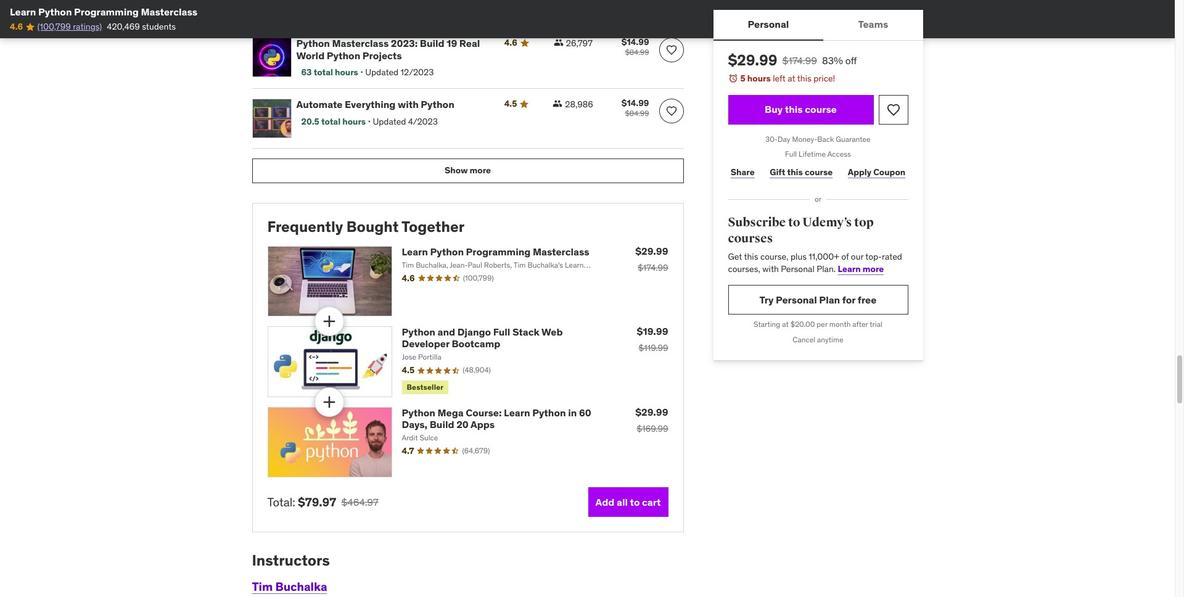 Task type: vqa. For each thing, say whether or not it's contained in the screenshot.
a within the Most recently, I led Galvanize's SF's 6 month immersive program as Lead Instructor and Curriculum Director. After graduating from my class, 94% of my students went on to receive full-time developer roles. I also worked at Udacity as a
no



Task type: describe. For each thing, give the bounding box(es) containing it.
automate everything with python link
[[296, 98, 490, 111]]

stack
[[513, 326, 540, 338]]

build inside python mega course: learn python in 60 days, build 20 apps ardit sulce
[[430, 418, 455, 431]]

ratings)
[[73, 21, 102, 32]]

anytime
[[818, 335, 844, 344]]

83%
[[822, 54, 843, 67]]

$169.99
[[637, 423, 669, 434]]

together
[[402, 217, 465, 236]]

(100,799
[[37, 21, 71, 32]]

for
[[843, 294, 856, 306]]

bootcamp
[[452, 338, 501, 350]]

wishlist image for python masterclass 2023: build 19 real world python projects
[[665, 44, 678, 56]]

paul
[[468, 260, 482, 270]]

teams
[[859, 18, 889, 30]]

plus
[[791, 251, 807, 262]]

show more
[[445, 165, 491, 176]]

cancel
[[793, 335, 816, 344]]

world
[[296, 49, 325, 62]]

12/2023
[[401, 67, 434, 78]]

learn for learn python programming masterclass tim buchalka, jean-paul roberts, tim buchalka's learn programming academy
[[402, 245, 428, 258]]

students
[[142, 21, 176, 32]]

and
[[438, 326, 455, 338]]

coupon
[[874, 166, 906, 178]]

share button
[[728, 160, 758, 185]]

python masterclass 2023: build 19 real world python projects link
[[296, 37, 490, 62]]

to inside button
[[630, 496, 640, 508]]

2023:
[[391, 37, 418, 50]]

bestseller
[[407, 383, 444, 392]]

$19.99 $119.99
[[637, 325, 669, 354]]

in
[[568, 406, 577, 419]]

gift this course
[[770, 166, 833, 178]]

total:
[[267, 495, 296, 510]]

total: $79.97 $464.97
[[267, 495, 379, 510]]

buy
[[765, 103, 783, 115]]

developer
[[402, 338, 450, 350]]

python left in
[[533, 406, 566, 419]]

lifetime
[[799, 150, 826, 159]]

2 vertical spatial programming
[[402, 271, 447, 280]]

guarantee
[[836, 134, 871, 144]]

apply
[[848, 166, 872, 178]]

automate everything with python
[[296, 98, 455, 111]]

mega
[[438, 406, 464, 419]]

try personal plan for free link
[[728, 285, 909, 315]]

day
[[778, 134, 791, 144]]

show more button
[[252, 158, 684, 183]]

python and django full stack web developer bootcamp link
[[402, 326, 563, 350]]

$20.00
[[791, 320, 815, 329]]

(64,679)
[[462, 446, 490, 455]]

total for python
[[314, 67, 333, 78]]

$14.99 for automate everything with python
[[622, 98, 649, 109]]

per
[[817, 320, 828, 329]]

learn more link
[[838, 263, 884, 275]]

4.6 for (100,799)
[[402, 272, 415, 284]]

build inside python masterclass 2023: build 19 real world python projects
[[420, 37, 445, 50]]

course for gift this course
[[805, 166, 833, 178]]

plan
[[820, 294, 841, 306]]

jose
[[402, 353, 417, 362]]

teams button
[[824, 10, 923, 39]]

python up the 63
[[296, 37, 330, 50]]

tim buchalka link
[[252, 579, 327, 594]]

personal inside get this course, plus 11,000+ of our top-rated courses, with personal plan.
[[781, 263, 815, 275]]

11,000+
[[809, 251, 840, 262]]

masterclass for learn python programming masterclass
[[141, 6, 198, 18]]

this left price! on the right of the page
[[798, 73, 812, 84]]

masterclass inside python masterclass 2023: build 19 real world python projects
[[332, 37, 389, 50]]

$14.99 $84.99 for python masterclass 2023: build 19 real world python projects
[[622, 37, 649, 57]]

updated for everything
[[373, 116, 406, 127]]

apply coupon button
[[846, 160, 909, 185]]

100799 reviews element
[[463, 273, 494, 283]]

try personal plan for free
[[760, 294, 877, 306]]

everything
[[345, 98, 396, 111]]

$29.99 for $29.99 $174.99 83% off
[[728, 51, 778, 70]]

$79.97
[[298, 495, 337, 509]]

python up 4/2023
[[421, 98, 455, 111]]

$174.99 for $29.99 $174.99 83% off
[[783, 54, 818, 67]]

python up 63 total hours
[[327, 49, 361, 62]]

to inside 'subscribe to udemy's top courses'
[[789, 215, 801, 230]]

learn for learn python programming masterclass
[[10, 6, 36, 18]]

left
[[773, 73, 786, 84]]

$14.99 for python masterclass 2023: build 19 real world python projects
[[622, 37, 649, 48]]

(100,799 ratings)
[[37, 21, 102, 32]]

2 vertical spatial personal
[[776, 294, 817, 306]]

xsmall image
[[554, 38, 564, 48]]

instructors
[[252, 551, 330, 570]]

$174.99 for $29.99 $174.99
[[638, 262, 669, 273]]

(48,904)
[[463, 365, 491, 375]]

buchalka,
[[416, 260, 448, 270]]

python down bestseller
[[402, 406, 436, 419]]

python and django full stack web developer bootcamp jose portilla
[[402, 326, 563, 362]]

real
[[460, 37, 480, 50]]

alarm image
[[728, 73, 738, 83]]

$29.99 for $29.99 $169.99
[[636, 406, 669, 418]]

with inside get this course, plus 11,000+ of our top-rated courses, with personal plan.
[[763, 263, 779, 275]]

hours for python masterclass 2023: build 19 real world python projects
[[335, 67, 358, 78]]

month
[[830, 320, 851, 329]]

programming for learn python programming masterclass
[[74, 6, 139, 18]]

course:
[[466, 406, 502, 419]]

tab list containing personal
[[714, 10, 923, 41]]

64679 reviews element
[[462, 446, 490, 456]]

this for gift
[[788, 166, 803, 178]]

after
[[853, 320, 869, 329]]

hours for automate everything with python
[[343, 116, 366, 127]]

course for buy this course
[[805, 103, 837, 115]]

$464.97
[[341, 496, 379, 509]]

19
[[447, 37, 457, 50]]

$29.99 $169.99
[[636, 406, 669, 434]]



Task type: locate. For each thing, give the bounding box(es) containing it.
show
[[445, 165, 468, 176]]

full inside 30-day money-back guarantee full lifetime access
[[786, 150, 797, 159]]

1 horizontal spatial 4.6
[[402, 272, 415, 284]]

programming up "roberts,"
[[466, 245, 531, 258]]

0 vertical spatial with
[[398, 98, 419, 111]]

this inside get this course, plus 11,000+ of our top-rated courses, with personal plan.
[[744, 251, 759, 262]]

masterclass for learn python programming masterclass tim buchalka, jean-paul roberts, tim buchalka's learn programming academy
[[533, 245, 590, 258]]

get
[[728, 251, 743, 262]]

$84.99
[[625, 48, 649, 57], [625, 109, 649, 118]]

build up sulce
[[430, 418, 455, 431]]

bought
[[347, 217, 399, 236]]

full down day
[[786, 150, 797, 159]]

masterclass up students
[[141, 6, 198, 18]]

apps
[[471, 418, 495, 431]]

0 horizontal spatial more
[[470, 165, 491, 176]]

tim down instructors
[[252, 579, 273, 594]]

personal
[[748, 18, 789, 30], [781, 263, 815, 275], [776, 294, 817, 306]]

masterclass up 63 total hours
[[332, 37, 389, 50]]

$174.99 inside $29.99 $174.99 83% off
[[783, 54, 818, 67]]

personal up $20.00
[[776, 294, 817, 306]]

personal inside 'button'
[[748, 18, 789, 30]]

0 horizontal spatial full
[[493, 326, 511, 338]]

1 vertical spatial $14.99 $84.99
[[622, 98, 649, 118]]

20.5
[[301, 116, 320, 127]]

$84.99 right 26,797
[[625, 48, 649, 57]]

420,469
[[107, 21, 140, 32]]

python up jean- at the top of the page
[[430, 245, 464, 258]]

2 course from the top
[[805, 166, 833, 178]]

0 vertical spatial $29.99
[[728, 51, 778, 70]]

2 vertical spatial $29.99
[[636, 406, 669, 418]]

1 vertical spatial 4.5
[[402, 365, 415, 376]]

60
[[579, 406, 592, 419]]

more
[[470, 165, 491, 176], [863, 263, 884, 275]]

masterclass inside the learn python programming masterclass tim buchalka, jean-paul roberts, tim buchalka's learn programming academy
[[533, 245, 590, 258]]

sulce
[[420, 433, 438, 442]]

3 $14.99 from the top
[[622, 158, 649, 169]]

frequently
[[267, 217, 343, 236]]

0 vertical spatial course
[[805, 103, 837, 115]]

jean-
[[450, 260, 468, 270]]

2 horizontal spatial 4.6
[[505, 37, 518, 48]]

updated down automate everything with python link
[[373, 116, 406, 127]]

$29.99 for $29.99 $174.99
[[636, 245, 669, 257]]

python up jose
[[402, 326, 436, 338]]

of
[[842, 251, 849, 262]]

1 horizontal spatial masterclass
[[332, 37, 389, 50]]

1 vertical spatial full
[[493, 326, 511, 338]]

4.6 for (100,799 ratings)
[[10, 21, 23, 32]]

26,797
[[566, 38, 593, 49]]

total down automate
[[321, 116, 341, 127]]

course
[[805, 103, 837, 115], [805, 166, 833, 178]]

0 horizontal spatial to
[[630, 496, 640, 508]]

0 vertical spatial $14.99 $84.99
[[622, 37, 649, 57]]

wishlist image
[[886, 102, 901, 117]]

this
[[798, 73, 812, 84], [785, 103, 803, 115], [788, 166, 803, 178], [744, 251, 759, 262]]

$84.99 right 28,986
[[625, 109, 649, 118]]

xsmall image
[[553, 99, 563, 109]]

full
[[786, 150, 797, 159], [493, 326, 511, 338]]

4.5 down jose
[[402, 365, 415, 376]]

0 vertical spatial $174.99
[[783, 54, 818, 67]]

learn for learn more
[[838, 263, 861, 275]]

all
[[617, 496, 628, 508]]

1 vertical spatial updated
[[373, 116, 406, 127]]

more down top-
[[863, 263, 884, 275]]

2 vertical spatial $14.99
[[622, 158, 649, 169]]

0 horizontal spatial $174.99
[[638, 262, 669, 273]]

1 vertical spatial $14.99
[[622, 98, 649, 109]]

tab list
[[714, 10, 923, 41]]

4.6 left (100,799
[[10, 21, 23, 32]]

total right the 63
[[314, 67, 333, 78]]

this inside button
[[785, 103, 803, 115]]

programming down buchalka, at the left of page
[[402, 271, 447, 280]]

personal button
[[714, 10, 824, 39]]

wishlist image for automate everything with python
[[665, 105, 678, 118]]

buy this course button
[[728, 95, 874, 124]]

0 vertical spatial to
[[789, 215, 801, 230]]

1 vertical spatial wishlist image
[[665, 105, 678, 118]]

build left 19
[[420, 37, 445, 50]]

1 $14.99 from the top
[[622, 37, 649, 48]]

more for learn more
[[863, 263, 884, 275]]

this right buy
[[785, 103, 803, 115]]

django
[[458, 326, 491, 338]]

python mega course: learn python in 60 days, build 20 apps ardit sulce
[[402, 406, 592, 442]]

4.5 left xsmall icon
[[505, 98, 517, 109]]

0 horizontal spatial 4.5
[[402, 365, 415, 376]]

1 horizontal spatial more
[[863, 263, 884, 275]]

4.6 right real
[[505, 37, 518, 48]]

roberts,
[[484, 260, 512, 270]]

apply coupon
[[848, 166, 906, 178]]

0 vertical spatial at
[[788, 73, 796, 84]]

1 course from the top
[[805, 103, 837, 115]]

0 horizontal spatial tim
[[252, 579, 273, 594]]

this for buy
[[785, 103, 803, 115]]

buchalka
[[275, 579, 327, 594]]

python inside python and django full stack web developer bootcamp jose portilla
[[402, 326, 436, 338]]

0 vertical spatial 4.6
[[10, 21, 23, 32]]

$84.99 for automate everything with python
[[625, 109, 649, 118]]

0 vertical spatial programming
[[74, 6, 139, 18]]

0 vertical spatial masterclass
[[141, 6, 198, 18]]

1 vertical spatial 4.6
[[505, 37, 518, 48]]

programming for learn python programming masterclass tim buchalka, jean-paul roberts, tim buchalka's learn programming academy
[[466, 245, 531, 258]]

0 horizontal spatial masterclass
[[141, 6, 198, 18]]

1 vertical spatial to
[[630, 496, 640, 508]]

or
[[815, 194, 822, 204]]

off
[[846, 54, 857, 67]]

1 horizontal spatial tim
[[402, 260, 414, 270]]

2 $14.99 from the top
[[622, 98, 649, 109]]

$29.99 $174.99
[[636, 245, 669, 273]]

try
[[760, 294, 774, 306]]

our
[[851, 251, 864, 262]]

learn inside python mega course: learn python in 60 days, build 20 apps ardit sulce
[[504, 406, 530, 419]]

frequently bought together
[[267, 217, 465, 236]]

at left $20.00
[[783, 320, 789, 329]]

$29.99 $174.99 83% off
[[728, 51, 857, 70]]

$14.99 $84.99
[[622, 37, 649, 57], [622, 98, 649, 118]]

0 vertical spatial more
[[470, 165, 491, 176]]

30-
[[766, 134, 778, 144]]

$14.99 $84.99 for automate everything with python
[[622, 98, 649, 118]]

this for get
[[744, 251, 759, 262]]

4.7
[[402, 445, 414, 456]]

0 vertical spatial 4.5
[[505, 98, 517, 109]]

hours right "5"
[[748, 73, 771, 84]]

updated for masterclass
[[365, 67, 399, 78]]

hours
[[335, 67, 358, 78], [748, 73, 771, 84], [343, 116, 366, 127]]

1 vertical spatial masterclass
[[332, 37, 389, 50]]

full left stack
[[493, 326, 511, 338]]

0 vertical spatial build
[[420, 37, 445, 50]]

build
[[420, 37, 445, 50], [430, 418, 455, 431]]

1 horizontal spatial full
[[786, 150, 797, 159]]

updated down projects
[[365, 67, 399, 78]]

buchalka's
[[528, 260, 563, 270]]

courses
[[728, 231, 773, 246]]

28,986
[[565, 99, 593, 110]]

updated 4/2023
[[373, 116, 438, 127]]

2 wishlist image from the top
[[665, 105, 678, 118]]

money-
[[793, 134, 818, 144]]

0 vertical spatial $84.99
[[625, 48, 649, 57]]

tim left buchalka, at the left of page
[[402, 260, 414, 270]]

2 vertical spatial 4.6
[[402, 272, 415, 284]]

4.6 left academy
[[402, 272, 415, 284]]

total for automate
[[321, 116, 341, 127]]

to
[[789, 215, 801, 230], [630, 496, 640, 508]]

to left the udemy's at the right of the page
[[789, 215, 801, 230]]

1 wishlist image from the top
[[665, 44, 678, 56]]

1 vertical spatial $174.99
[[638, 262, 669, 273]]

1 $84.99 from the top
[[625, 48, 649, 57]]

1 horizontal spatial with
[[763, 263, 779, 275]]

0 horizontal spatial programming
[[74, 6, 139, 18]]

academy
[[449, 271, 479, 280]]

0 vertical spatial total
[[314, 67, 333, 78]]

5
[[741, 73, 746, 84]]

add all to cart
[[596, 496, 661, 508]]

more inside button
[[470, 165, 491, 176]]

$14.99 $84.99 right 28,986
[[622, 98, 649, 118]]

0 vertical spatial personal
[[748, 18, 789, 30]]

1 horizontal spatial programming
[[402, 271, 447, 280]]

top
[[855, 215, 874, 230]]

this up courses,
[[744, 251, 759, 262]]

2 vertical spatial masterclass
[[533, 245, 590, 258]]

programming up 420,469
[[74, 6, 139, 18]]

$29.99
[[728, 51, 778, 70], [636, 245, 669, 257], [636, 406, 669, 418]]

gift
[[770, 166, 786, 178]]

1 vertical spatial at
[[783, 320, 789, 329]]

0 vertical spatial $14.99
[[622, 37, 649, 48]]

$19.99
[[637, 325, 669, 338]]

personal down plus
[[781, 263, 815, 275]]

$14.99 $84.99 right 26,797
[[622, 37, 649, 57]]

with down course,
[[763, 263, 779, 275]]

0 vertical spatial full
[[786, 150, 797, 159]]

this right gift
[[788, 166, 803, 178]]

2 $14.99 $84.99 from the top
[[622, 98, 649, 118]]

to right all
[[630, 496, 640, 508]]

$174.99 inside $29.99 $174.99
[[638, 262, 669, 273]]

python up (100,799
[[38, 6, 72, 18]]

0 horizontal spatial with
[[398, 98, 419, 111]]

0 vertical spatial updated
[[365, 67, 399, 78]]

$84.99 for python masterclass 2023: build 19 real world python projects
[[625, 48, 649, 57]]

cart
[[642, 496, 661, 508]]

course up back on the right top
[[805, 103, 837, 115]]

48904 reviews element
[[463, 365, 491, 376]]

starting
[[754, 320, 781, 329]]

full inside python and django full stack web developer bootcamp jose portilla
[[493, 326, 511, 338]]

5 hours left at this price!
[[741, 73, 836, 84]]

web
[[542, 326, 563, 338]]

hours right the 63
[[335, 67, 358, 78]]

subscribe
[[728, 215, 786, 230]]

wishlist image
[[665, 44, 678, 56], [665, 105, 678, 118]]

learn python programming masterclass
[[10, 6, 198, 18]]

20.5 total hours
[[301, 116, 366, 127]]

courses,
[[728, 263, 761, 275]]

subscribe to udemy's top courses
[[728, 215, 874, 246]]

1 vertical spatial total
[[321, 116, 341, 127]]

more for show more
[[470, 165, 491, 176]]

trial
[[870, 320, 883, 329]]

2 $84.99 from the top
[[625, 109, 649, 118]]

hours down everything
[[343, 116, 366, 127]]

1 horizontal spatial $174.99
[[783, 54, 818, 67]]

at inside starting at $20.00 per month after trial cancel anytime
[[783, 320, 789, 329]]

0 horizontal spatial 4.6
[[10, 21, 23, 32]]

1 vertical spatial course
[[805, 166, 833, 178]]

1 $14.99 $84.99 from the top
[[622, 37, 649, 57]]

programming
[[74, 6, 139, 18], [466, 245, 531, 258], [402, 271, 447, 280]]

with inside automate everything with python link
[[398, 98, 419, 111]]

price!
[[814, 73, 836, 84]]

1 vertical spatial personal
[[781, 263, 815, 275]]

1 vertical spatial with
[[763, 263, 779, 275]]

python inside the learn python programming masterclass tim buchalka, jean-paul roberts, tim buchalka's learn programming academy
[[430, 245, 464, 258]]

more right "show"
[[470, 165, 491, 176]]

1 horizontal spatial to
[[789, 215, 801, 230]]

2 horizontal spatial programming
[[466, 245, 531, 258]]

1 horizontal spatial 4.5
[[505, 98, 517, 109]]

python mega course: learn python in 60 days, build 20 apps link
[[402, 406, 592, 431]]

python
[[38, 6, 72, 18], [296, 37, 330, 50], [327, 49, 361, 62], [421, 98, 455, 111], [430, 245, 464, 258], [402, 326, 436, 338], [402, 406, 436, 419], [533, 406, 566, 419]]

tim
[[402, 260, 414, 270], [514, 260, 526, 270], [252, 579, 273, 594]]

1 vertical spatial build
[[430, 418, 455, 431]]

2 horizontal spatial tim
[[514, 260, 526, 270]]

0 vertical spatial wishlist image
[[665, 44, 678, 56]]

1 vertical spatial $84.99
[[625, 109, 649, 118]]

at right "left"
[[788, 73, 796, 84]]

masterclass up buchalka's
[[533, 245, 590, 258]]

rated
[[882, 251, 903, 262]]

course down 'lifetime' in the right top of the page
[[805, 166, 833, 178]]

starting at $20.00 per month after trial cancel anytime
[[754, 320, 883, 344]]

tim right "roberts,"
[[514, 260, 526, 270]]

2 horizontal spatial masterclass
[[533, 245, 590, 258]]

top-
[[866, 251, 882, 262]]

learn more
[[838, 263, 884, 275]]

with up 'updated 4/2023'
[[398, 98, 419, 111]]

1 vertical spatial $29.99
[[636, 245, 669, 257]]

1 vertical spatial more
[[863, 263, 884, 275]]

course inside button
[[805, 103, 837, 115]]

1 vertical spatial programming
[[466, 245, 531, 258]]

personal up $29.99 $174.99 83% off
[[748, 18, 789, 30]]

4.6
[[10, 21, 23, 32], [505, 37, 518, 48], [402, 272, 415, 284]]



